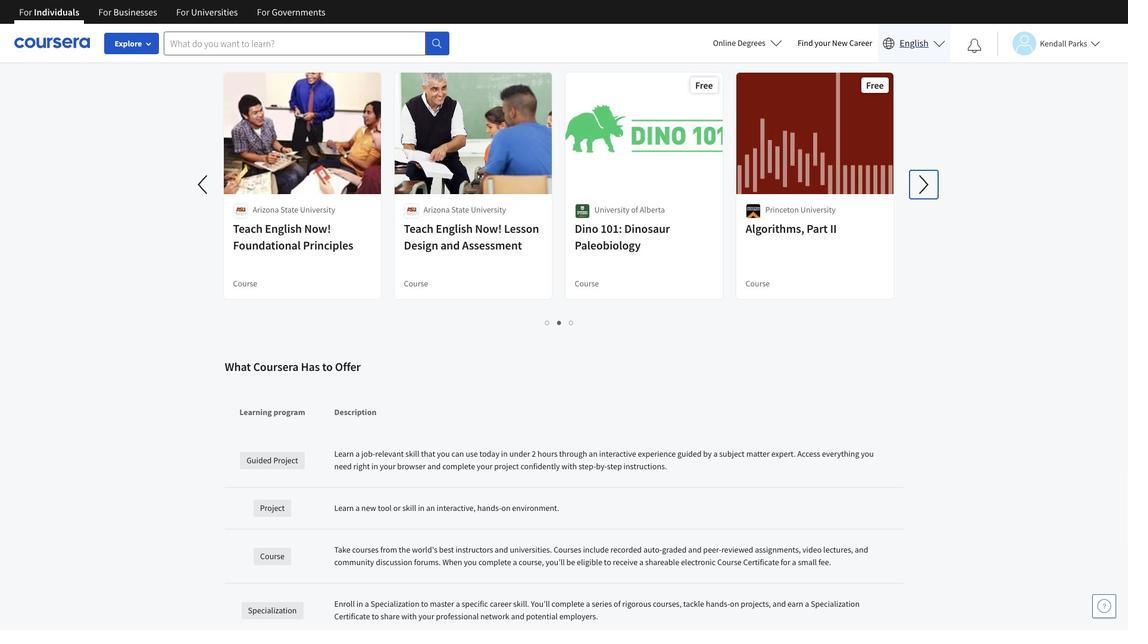 Task type: vqa. For each thing, say whether or not it's contained in the screenshot.
1st "at" from left
no



Task type: locate. For each thing, give the bounding box(es) containing it.
teach down arizona state university icon
[[233, 221, 263, 236]]

4 row from the top
[[225, 529, 904, 584]]

under
[[510, 448, 530, 459]]

learn inside learn a job-relevant skill that you can use today in under 2 hours through an interactive experience guided by a subject matter expert. access everything you need right in your browser and complete your project confidently with step-by-step instructions.
[[334, 448, 354, 459]]

1 horizontal spatial teach
[[404, 221, 434, 236]]

arizona right arizona state university icon
[[253, 204, 279, 215]]

state up teach english now! lesson design and assessment
[[452, 204, 469, 215]]

for left individuals
[[19, 6, 32, 18]]

list containing 1
[[225, 316, 895, 329]]

0 horizontal spatial courses
[[298, 32, 353, 54]]

2 learn from the top
[[334, 503, 354, 513]]

0 horizontal spatial on
[[502, 503, 511, 513]]

1 horizontal spatial english
[[436, 221, 473, 236]]

with
[[562, 461, 577, 472], [402, 611, 417, 622]]

an left the interactive,
[[426, 503, 435, 513]]

with right 'share'
[[402, 611, 417, 622]]

1 horizontal spatial on
[[730, 598, 739, 609]]

1 horizontal spatial with
[[562, 461, 577, 472]]

assignments,
[[755, 544, 801, 555]]

2 horizontal spatial english
[[900, 37, 929, 49]]

top rated courses
[[225, 32, 353, 54]]

certificate inside enroll in a specialization to master a specific career skill. you'll complete a series of rigorous courses, tackle hands-on projects, and earn a specialization certificate to share with your professional network and potential employers.
[[334, 611, 370, 622]]

course for dino 101: dinosaur paleobiology
[[575, 278, 599, 289]]

2 now! from the left
[[475, 221, 502, 236]]

english inside button
[[900, 37, 929, 49]]

courses down governments
[[298, 32, 353, 54]]

matter
[[747, 448, 770, 459]]

0 horizontal spatial free
[[696, 79, 713, 91]]

0 horizontal spatial with
[[402, 611, 417, 622]]

right
[[353, 461, 370, 472]]

arizona state university
[[253, 204, 335, 215], [424, 204, 506, 215]]

2 left the 3 button on the right of the page
[[557, 317, 562, 328]]

to down include
[[604, 557, 611, 567]]

0 vertical spatial with
[[562, 461, 577, 472]]

of right series
[[614, 598, 621, 609]]

from
[[381, 544, 397, 555]]

1 state from the left
[[281, 204, 298, 215]]

1 vertical spatial on
[[730, 598, 739, 609]]

earn
[[788, 598, 804, 609]]

and up electronic
[[688, 544, 702, 555]]

1 arizona from the left
[[253, 204, 279, 215]]

1 horizontal spatial complete
[[479, 557, 511, 567]]

arizona for teach english now! foundational principles
[[253, 204, 279, 215]]

2 free from the left
[[866, 79, 884, 91]]

now! up assessment
[[475, 221, 502, 236]]

2 inside button
[[557, 317, 562, 328]]

free
[[696, 79, 713, 91], [866, 79, 884, 91]]

forums.
[[414, 557, 441, 567]]

0 horizontal spatial 2
[[532, 448, 536, 459]]

english inside teach english now! lesson design and assessment
[[436, 221, 473, 236]]

english
[[900, 37, 929, 49], [265, 221, 302, 236], [436, 221, 473, 236]]

in inside enroll in a specialization to master a specific career skill. you'll complete a series of rigorous courses, tackle hands-on projects, and earn a specialization certificate to share with your professional network and potential employers.
[[357, 598, 363, 609]]

certificate down assignments,
[[743, 557, 779, 567]]

certificate down enroll at bottom
[[334, 611, 370, 622]]

university up the 101:
[[595, 204, 630, 215]]

to inside take courses from the world's best instructors and universities. courses include recorded auto-graded and peer-reviewed assignments, video lectures, and community discussion forums. when you complete a course, you'll be eligible to receive a shareable electronic course certificate for a small fee.
[[604, 557, 611, 567]]

and inside teach english now! lesson design and assessment
[[441, 238, 460, 252]]

1 vertical spatial with
[[402, 611, 417, 622]]

list inside 'top rated courses carousel' element
[[225, 316, 895, 329]]

with down "through"
[[562, 461, 577, 472]]

teach inside teach english now! lesson design and assessment
[[404, 221, 434, 236]]

a right by
[[714, 448, 718, 459]]

series
[[592, 598, 612, 609]]

1 horizontal spatial an
[[589, 448, 598, 459]]

coursera image
[[14, 33, 90, 53]]

english up design
[[436, 221, 473, 236]]

1 vertical spatial learn
[[334, 503, 354, 513]]

with inside enroll in a specialization to master a specific career skill. you'll complete a series of rigorous courses, tackle hands-on projects, and earn a specialization certificate to share with your professional network and potential employers.
[[402, 611, 417, 622]]

0 vertical spatial complete
[[443, 461, 475, 472]]

0 vertical spatial of
[[631, 204, 638, 215]]

guided project
[[247, 455, 298, 465]]

list
[[225, 316, 895, 329]]

step-
[[579, 461, 596, 472]]

0 vertical spatial hands-
[[477, 503, 502, 513]]

arizona state university up teach english now! lesson design and assessment
[[424, 204, 506, 215]]

learn left new
[[334, 503, 354, 513]]

1 horizontal spatial you
[[464, 557, 477, 567]]

arizona state university up the teach english now! foundational principles at the top left of the page
[[253, 204, 335, 215]]

row
[[225, 386, 904, 434], [225, 434, 904, 488], [225, 488, 904, 529], [225, 529, 904, 584], [225, 584, 904, 630]]

individuals
[[34, 6, 79, 18]]

by-
[[596, 461, 607, 472]]

2 state from the left
[[452, 204, 469, 215]]

previous slide image
[[189, 170, 218, 199]]

ii
[[830, 221, 837, 236]]

english right "career"
[[900, 37, 929, 49]]

0 vertical spatial an
[[589, 448, 598, 459]]

0 horizontal spatial of
[[614, 598, 621, 609]]

step
[[607, 461, 622, 472]]

project
[[273, 455, 298, 465], [260, 503, 285, 513]]

browser
[[397, 461, 426, 472]]

learn up need
[[334, 448, 354, 459]]

complete down instructors
[[479, 557, 511, 567]]

0 horizontal spatial certificate
[[334, 611, 370, 622]]

2 vertical spatial complete
[[552, 598, 584, 609]]

dinosaur
[[624, 221, 670, 236]]

be
[[567, 557, 575, 567]]

0 vertical spatial on
[[502, 503, 511, 513]]

foundational
[[233, 238, 301, 252]]

now! up principles
[[304, 221, 331, 236]]

1 horizontal spatial 2
[[557, 317, 562, 328]]

on inside enroll in a specialization to master a specific career skill. you'll complete a series of rigorous courses, tackle hands-on projects, and earn a specialization certificate to share with your professional network and potential employers.
[[730, 598, 739, 609]]

of
[[631, 204, 638, 215], [614, 598, 621, 609]]

1 vertical spatial certificate
[[334, 611, 370, 622]]

3 row from the top
[[225, 488, 904, 529]]

0 vertical spatial learn
[[334, 448, 354, 459]]

1 vertical spatial of
[[614, 598, 621, 609]]

parks
[[1069, 38, 1088, 49]]

0 horizontal spatial now!
[[304, 221, 331, 236]]

projects,
[[741, 598, 771, 609]]

1 horizontal spatial of
[[631, 204, 638, 215]]

4 for from the left
[[257, 6, 270, 18]]

alberta
[[640, 204, 665, 215]]

skill up browser
[[406, 448, 419, 459]]

hands-
[[477, 503, 502, 513], [706, 598, 730, 609]]

0 horizontal spatial state
[[281, 204, 298, 215]]

0 horizontal spatial specialization
[[248, 605, 297, 615]]

2 row from the top
[[225, 434, 904, 488]]

2 for from the left
[[98, 6, 111, 18]]

and down skill.
[[511, 611, 525, 622]]

row containing take courses from the world's best instructors and universities. courses include recorded auto-graded and peer-reviewed assignments, video lectures, and community discussion forums. when you complete a course, you'll be eligible to receive a shareable electronic course certificate for a small fee.
[[225, 529, 904, 584]]

0 vertical spatial 2
[[557, 317, 562, 328]]

on left projects,
[[730, 598, 739, 609]]

when
[[443, 557, 462, 567]]

university up the teach english now! foundational principles at the top left of the page
[[300, 204, 335, 215]]

english up foundational
[[265, 221, 302, 236]]

to
[[322, 359, 333, 374], [604, 557, 611, 567], [421, 598, 428, 609], [372, 611, 379, 622]]

you left 'can'
[[437, 448, 450, 459]]

state up the teach english now! foundational principles at the top left of the page
[[281, 204, 298, 215]]

you right everything
[[861, 448, 874, 459]]

learning program
[[240, 407, 305, 417]]

1 horizontal spatial hands-
[[706, 598, 730, 609]]

1 horizontal spatial certificate
[[743, 557, 779, 567]]

and right design
[[441, 238, 460, 252]]

an up step-
[[589, 448, 598, 459]]

has
[[301, 359, 320, 374]]

assessment
[[462, 238, 522, 252]]

now!
[[304, 221, 331, 236], [475, 221, 502, 236]]

0 vertical spatial certificate
[[743, 557, 779, 567]]

english inside the teach english now! foundational principles
[[265, 221, 302, 236]]

2 horizontal spatial complete
[[552, 598, 584, 609]]

your inside enroll in a specialization to master a specific career skill. you'll complete a series of rigorous courses, tackle hands-on projects, and earn a specialization certificate to share with your professional network and potential employers.
[[419, 611, 434, 622]]

for for universities
[[176, 6, 189, 18]]

0 horizontal spatial english
[[265, 221, 302, 236]]

use
[[466, 448, 478, 459]]

hands- right tackle
[[706, 598, 730, 609]]

specialization
[[371, 598, 420, 609], [811, 598, 860, 609], [248, 605, 297, 615]]

1 free from the left
[[696, 79, 713, 91]]

that
[[421, 448, 435, 459]]

arizona state university for principles
[[253, 204, 335, 215]]

in right enroll at bottom
[[357, 598, 363, 609]]

community
[[334, 557, 374, 567]]

in right right
[[372, 461, 378, 472]]

courses
[[298, 32, 353, 54], [554, 544, 582, 555]]

to left 'share'
[[372, 611, 379, 622]]

a left course,
[[513, 557, 517, 567]]

1 learn from the top
[[334, 448, 354, 459]]

1 horizontal spatial arizona
[[424, 204, 450, 215]]

and right instructors
[[495, 544, 508, 555]]

skill
[[406, 448, 419, 459], [403, 503, 416, 513]]

courses up "be"
[[554, 544, 582, 555]]

confidently
[[521, 461, 560, 472]]

teach english now! foundational principles
[[233, 221, 353, 252]]

0 vertical spatial courses
[[298, 32, 353, 54]]

None search field
[[164, 31, 450, 55]]

0 horizontal spatial complete
[[443, 461, 475, 472]]

2 teach from the left
[[404, 221, 434, 236]]

princeton
[[765, 204, 799, 215]]

for up rated
[[257, 6, 270, 18]]

course
[[233, 278, 257, 289], [404, 278, 428, 289], [575, 278, 599, 289], [746, 278, 770, 289], [260, 551, 285, 561], [717, 557, 742, 567]]

skill right "or"
[[403, 503, 416, 513]]

university up teach english now! lesson design and assessment
[[471, 204, 506, 215]]

teach inside the teach english now! foundational principles
[[233, 221, 263, 236]]

need
[[334, 461, 352, 472]]

5 row from the top
[[225, 584, 904, 630]]

1 arizona state university from the left
[[253, 204, 335, 215]]

2 left hours
[[532, 448, 536, 459]]

your down master
[[419, 611, 434, 622]]

auto-
[[644, 544, 662, 555]]

1 horizontal spatial free
[[866, 79, 884, 91]]

2 horizontal spatial specialization
[[811, 598, 860, 609]]

you down instructors
[[464, 557, 477, 567]]

for for individuals
[[19, 6, 32, 18]]

1 vertical spatial 2
[[532, 448, 536, 459]]

3 for from the left
[[176, 6, 189, 18]]

1 now! from the left
[[304, 221, 331, 236]]

a right "for"
[[792, 557, 797, 567]]

1 for from the left
[[19, 6, 32, 18]]

arizona right arizona state university image
[[424, 204, 450, 215]]

course,
[[519, 557, 544, 567]]

complete
[[443, 461, 475, 472], [479, 557, 511, 567], [552, 598, 584, 609]]

1 horizontal spatial arizona state university
[[424, 204, 506, 215]]

1 vertical spatial hands-
[[706, 598, 730, 609]]

skill inside learn a job-relevant skill that you can use today in under 2 hours through an interactive experience guided by a subject matter expert. access everything you need right in your browser and complete your project confidently with step-by-step instructions.
[[406, 448, 419, 459]]

0 horizontal spatial arizona state university
[[253, 204, 335, 215]]

and inside learn a job-relevant skill that you can use today in under 2 hours through an interactive experience guided by a subject matter expert. access everything you need right in your browser and complete your project confidently with step-by-step instructions.
[[427, 461, 441, 472]]

arizona
[[253, 204, 279, 215], [424, 204, 450, 215]]

arizona state university image
[[404, 204, 419, 219]]

certificate inside take courses from the world's best instructors and universities. courses include recorded auto-graded and peer-reviewed assignments, video lectures, and community discussion forums. when you complete a course, you'll be eligible to receive a shareable electronic course certificate for a small fee.
[[743, 557, 779, 567]]

0 vertical spatial skill
[[406, 448, 419, 459]]

help center image
[[1097, 599, 1112, 613]]

project right the guided
[[273, 455, 298, 465]]

include
[[583, 544, 609, 555]]

an
[[589, 448, 598, 459], [426, 503, 435, 513]]

1 vertical spatial complete
[[479, 557, 511, 567]]

online
[[713, 38, 736, 48]]

now! inside the teach english now! foundational principles
[[304, 221, 331, 236]]

learn
[[334, 448, 354, 459], [334, 503, 354, 513]]

complete down 'can'
[[443, 461, 475, 472]]

1 horizontal spatial courses
[[554, 544, 582, 555]]

and
[[441, 238, 460, 252], [427, 461, 441, 472], [495, 544, 508, 555], [688, 544, 702, 555], [855, 544, 869, 555], [773, 598, 786, 609], [511, 611, 525, 622]]

now! inside teach english now! lesson design and assessment
[[475, 221, 502, 236]]

table
[[225, 386, 904, 630]]

teach up design
[[404, 221, 434, 236]]

enroll in a specialization to master a specific career skill. you'll complete a series of rigorous courses, tackle hands-on projects, and earn a specialization certificate to share with your professional network and potential employers.
[[334, 598, 860, 622]]

university up part on the right top of page
[[801, 204, 836, 215]]

1 horizontal spatial state
[[452, 204, 469, 215]]

1 vertical spatial project
[[260, 503, 285, 513]]

relevant
[[375, 448, 404, 459]]

of left alberta
[[631, 204, 638, 215]]

2 arizona state university from the left
[[424, 204, 506, 215]]

0 horizontal spatial arizona
[[253, 204, 279, 215]]

on left environment.
[[502, 503, 511, 513]]

1 teach from the left
[[233, 221, 263, 236]]

for left businesses
[[98, 6, 111, 18]]

degrees
[[738, 38, 766, 48]]

hands- right the interactive,
[[477, 503, 502, 513]]

for left universities
[[176, 6, 189, 18]]

1 vertical spatial an
[[426, 503, 435, 513]]

english for teach english now! lesson design and assessment
[[436, 221, 473, 236]]

hands- inside enroll in a specialization to master a specific career skill. you'll complete a series of rigorous courses, tackle hands-on projects, and earn a specialization certificate to share with your professional network and potential employers.
[[706, 598, 730, 609]]

peer-
[[703, 544, 722, 555]]

best
[[439, 544, 454, 555]]

offer
[[335, 359, 361, 374]]

university
[[300, 204, 335, 215], [471, 204, 506, 215], [595, 204, 630, 215], [801, 204, 836, 215]]

interactive
[[599, 448, 636, 459]]

arizona state university for design
[[424, 204, 506, 215]]

dino
[[575, 221, 598, 236]]

3
[[569, 317, 574, 328]]

1 horizontal spatial now!
[[475, 221, 502, 236]]

1 row from the top
[[225, 386, 904, 434]]

0 horizontal spatial an
[[426, 503, 435, 513]]

project down guided project
[[260, 503, 285, 513]]

explore button
[[104, 33, 159, 54]]

2 arizona from the left
[[424, 204, 450, 215]]

complete up employers.
[[552, 598, 584, 609]]

instructions.
[[624, 461, 667, 472]]

and down the that
[[427, 461, 441, 472]]

1 vertical spatial courses
[[554, 544, 582, 555]]

0 horizontal spatial teach
[[233, 221, 263, 236]]

in
[[501, 448, 508, 459], [372, 461, 378, 472], [418, 503, 425, 513], [357, 598, 363, 609]]

explore
[[115, 38, 142, 49]]

you
[[437, 448, 450, 459], [861, 448, 874, 459], [464, 557, 477, 567]]

2 button
[[554, 316, 566, 329]]



Task type: describe. For each thing, give the bounding box(es) containing it.
show notifications image
[[968, 39, 982, 53]]

of inside 'top rated courses carousel' element
[[631, 204, 638, 215]]

teach for teach english now! lesson design and assessment
[[404, 221, 434, 236]]

reviewed
[[722, 544, 753, 555]]

complete inside enroll in a specialization to master a specific career skill. you'll complete a series of rigorous courses, tackle hands-on projects, and earn a specialization certificate to share with your professional network and potential employers.
[[552, 598, 584, 609]]

learn a new tool or skill in an interactive, hands-on environment.
[[334, 503, 559, 513]]

english for teach english now! foundational principles
[[265, 221, 302, 236]]

guided
[[678, 448, 702, 459]]

arizona for teach english now! lesson design and assessment
[[424, 204, 450, 215]]

kendall parks button
[[997, 31, 1101, 55]]

find your new career link
[[792, 36, 879, 51]]

kendall
[[1040, 38, 1067, 49]]

to left master
[[421, 598, 428, 609]]

lesson
[[504, 221, 539, 236]]

next slide image
[[910, 170, 938, 199]]

coursera
[[253, 359, 299, 374]]

teach for teach english now! foundational principles
[[233, 221, 263, 236]]

1 horizontal spatial specialization
[[371, 598, 420, 609]]

rated
[[254, 32, 294, 54]]

tool
[[378, 503, 392, 513]]

row containing project
[[225, 488, 904, 529]]

a up the professional
[[456, 598, 460, 609]]

guided
[[247, 455, 272, 465]]

banner navigation
[[10, 0, 335, 24]]

your down today
[[477, 461, 493, 472]]

english button
[[879, 24, 950, 63]]

a right receive at the bottom right of the page
[[639, 557, 644, 567]]

hours
[[538, 448, 558, 459]]

electronic
[[681, 557, 716, 567]]

share
[[381, 611, 400, 622]]

or
[[393, 503, 401, 513]]

learn a job-relevant skill that you can use today in under 2 hours through an interactive experience guided by a subject matter expert. access everything you need right in your browser and complete your project confidently with step-by-step instructions.
[[334, 448, 874, 472]]

what
[[225, 359, 251, 374]]

with inside learn a job-relevant skill that you can use today in under 2 hours through an interactive experience guided by a subject matter expert. access everything you need right in your browser and complete your project confidently with step-by-step instructions.
[[562, 461, 577, 472]]

businesses
[[113, 6, 157, 18]]

you'll
[[546, 557, 565, 567]]

small
[[798, 557, 817, 567]]

employers.
[[560, 611, 598, 622]]

row containing learning program
[[225, 386, 904, 434]]

kendall parks
[[1040, 38, 1088, 49]]

table containing learning program
[[225, 386, 904, 630]]

free for ii
[[866, 79, 884, 91]]

and left earn
[[773, 598, 786, 609]]

your right find
[[815, 38, 831, 48]]

free for dinosaur
[[696, 79, 713, 91]]

courses,
[[653, 598, 682, 609]]

a left new
[[356, 503, 360, 513]]

principles
[[303, 238, 353, 252]]

part
[[807, 221, 828, 236]]

algorithms, part ii
[[746, 221, 837, 236]]

of inside enroll in a specialization to master a specific career skill. you'll complete a series of rigorous courses, tackle hands-on projects, and earn a specialization certificate to share with your professional network and potential employers.
[[614, 598, 621, 609]]

2 university from the left
[[471, 204, 506, 215]]

1 vertical spatial skill
[[403, 503, 416, 513]]

courses
[[352, 544, 379, 555]]

a right enroll at bottom
[[365, 598, 369, 609]]

through
[[559, 448, 587, 459]]

university of alberta image
[[575, 204, 590, 219]]

experience
[[638, 448, 676, 459]]

career
[[850, 38, 873, 48]]

What do you want to learn? text field
[[164, 31, 426, 55]]

for for businesses
[[98, 6, 111, 18]]

101:
[[601, 221, 622, 236]]

access
[[798, 448, 821, 459]]

1 university from the left
[[300, 204, 335, 215]]

and right lectures,
[[855, 544, 869, 555]]

subject
[[719, 448, 745, 459]]

english menu item
[[879, 24, 955, 74]]

state for principles
[[281, 204, 298, 215]]

university of alberta
[[595, 204, 665, 215]]

a left job-
[[356, 448, 360, 459]]

learn for learn a job-relevant skill that you can use today in under 2 hours through an interactive experience guided by a subject matter expert. access everything you need right in your browser and complete your project confidently with step-by-step instructions.
[[334, 448, 354, 459]]

graded
[[662, 544, 687, 555]]

princeton university
[[765, 204, 836, 215]]

teach english now! lesson design and assessment
[[404, 221, 539, 252]]

new
[[362, 503, 376, 513]]

a right earn
[[805, 598, 809, 609]]

courses inside take courses from the world's best instructors and universities. courses include recorded auto-graded and peer-reviewed assignments, video lectures, and community discussion forums. when you complete a course, you'll be eligible to receive a shareable electronic course certificate for a small fee.
[[554, 544, 582, 555]]

in up the project
[[501, 448, 508, 459]]

complete inside take courses from the world's best instructors and universities. courses include recorded auto-graded and peer-reviewed assignments, video lectures, and community discussion forums. when you complete a course, you'll be eligible to receive a shareable electronic course certificate for a small fee.
[[479, 557, 511, 567]]

princeton university image
[[746, 204, 761, 219]]

find
[[798, 38, 813, 48]]

career
[[490, 598, 512, 609]]

2 inside learn a job-relevant skill that you can use today in under 2 hours through an interactive experience guided by a subject matter expert. access everything you need right in your browser and complete your project confidently with step-by-step instructions.
[[532, 448, 536, 459]]

0 horizontal spatial you
[[437, 448, 450, 459]]

learn for learn a new tool or skill in an interactive, hands-on environment.
[[334, 503, 354, 513]]

universities
[[191, 6, 238, 18]]

governments
[[272, 6, 326, 18]]

course for teach english now! lesson design and assessment
[[404, 278, 428, 289]]

state for design
[[452, 204, 469, 215]]

job-
[[362, 448, 375, 459]]

the
[[399, 544, 410, 555]]

enroll
[[334, 598, 355, 609]]

course for teach english now! foundational principles
[[233, 278, 257, 289]]

top rated courses carousel element
[[189, 0, 938, 339]]

an inside learn a job-relevant skill that you can use today in under 2 hours through an interactive experience guided by a subject matter expert. access everything you need right in your browser and complete your project confidently with step-by-step instructions.
[[589, 448, 598, 459]]

row containing enroll in a specialization to master a specific career skill. you'll complete a series of rigorous courses, tackle hands-on projects, and earn a specialization certificate to share with your professional network and potential employers.
[[225, 584, 904, 630]]

complete inside learn a job-relevant skill that you can use today in under 2 hours through an interactive experience guided by a subject matter expert. access everything you need right in your browser and complete your project confidently with step-by-step instructions.
[[443, 461, 475, 472]]

universities.
[[510, 544, 552, 555]]

for
[[781, 557, 791, 567]]

eligible
[[577, 557, 603, 567]]

project
[[494, 461, 519, 472]]

by
[[703, 448, 712, 459]]

professional
[[436, 611, 479, 622]]

recorded
[[611, 544, 642, 555]]

you'll
[[531, 598, 550, 609]]

description
[[334, 407, 377, 417]]

dino 101: dinosaur paleobiology
[[575, 221, 670, 252]]

expert.
[[772, 448, 796, 459]]

instructors
[[456, 544, 493, 555]]

4 university from the left
[[801, 204, 836, 215]]

environment.
[[512, 503, 559, 513]]

for universities
[[176, 6, 238, 18]]

take
[[334, 544, 351, 555]]

take courses from the world's best instructors and universities. courses include recorded auto-graded and peer-reviewed assignments, video lectures, and community discussion forums. when you complete a course, you'll be eligible to receive a shareable electronic course certificate for a small fee.
[[334, 544, 869, 567]]

0 horizontal spatial hands-
[[477, 503, 502, 513]]

a left series
[[586, 598, 590, 609]]

rigorous
[[622, 598, 651, 609]]

skill.
[[513, 598, 529, 609]]

course inside take courses from the world's best instructors and universities. courses include recorded auto-graded and peer-reviewed assignments, video lectures, and community discussion forums. when you complete a course, you'll be eligible to receive a shareable electronic course certificate for a small fee.
[[717, 557, 742, 567]]

0 vertical spatial project
[[273, 455, 298, 465]]

2 horizontal spatial you
[[861, 448, 874, 459]]

top
[[225, 32, 251, 54]]

now! for lesson
[[475, 221, 502, 236]]

master
[[430, 598, 454, 609]]

course for algorithms, part ii
[[746, 278, 770, 289]]

potential
[[526, 611, 558, 622]]

to right "has"
[[322, 359, 333, 374]]

3 university from the left
[[595, 204, 630, 215]]

you inside take courses from the world's best instructors and universities. courses include recorded auto-graded and peer-reviewed assignments, video lectures, and community discussion forums. when you complete a course, you'll be eligible to receive a shareable electronic course certificate for a small fee.
[[464, 557, 477, 567]]

in right "or"
[[418, 503, 425, 513]]

paleobiology
[[575, 238, 641, 252]]

1 button
[[542, 316, 554, 329]]

for governments
[[257, 6, 326, 18]]

arizona state university image
[[233, 204, 248, 219]]

for for governments
[[257, 6, 270, 18]]

program
[[274, 407, 305, 417]]

design
[[404, 238, 438, 252]]

row containing learn a job-relevant skill that you can use today in under 2 hours through an interactive experience guided by a subject matter expert. access everything you need right in your browser and complete your project confidently with step-by-step instructions.
[[225, 434, 904, 488]]

your down relevant
[[380, 461, 396, 472]]

new
[[832, 38, 848, 48]]

now! for foundational
[[304, 221, 331, 236]]



